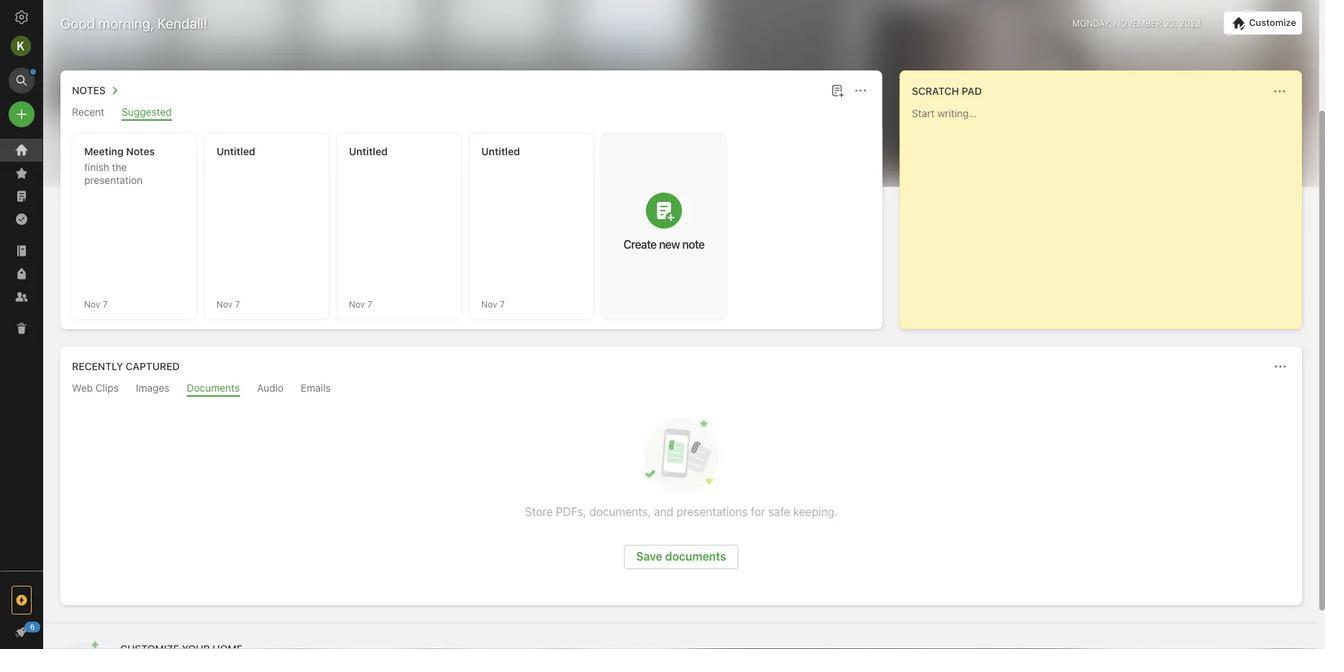 Task type: vqa. For each thing, say whether or not it's contained in the screenshot.
and
yes



Task type: describe. For each thing, give the bounding box(es) containing it.
3 untitled from the left
[[481, 146, 520, 158]]

create new note button
[[602, 134, 726, 319]]

save documents
[[636, 550, 726, 564]]

recently captured button
[[69, 358, 180, 376]]

3 7 from the left
[[367, 299, 372, 309]]

good morning, kendall!
[[60, 14, 208, 31]]

Account field
[[0, 32, 43, 60]]

emails tab
[[301, 382, 331, 397]]

settings image
[[13, 9, 30, 26]]

1 nov 7 from the left
[[84, 299, 108, 309]]

monday, november 20, 2023
[[1073, 18, 1201, 28]]

monday,
[[1073, 18, 1112, 28]]

black friday offer image
[[13, 592, 30, 609]]

2 7 from the left
[[235, 299, 240, 309]]

good
[[60, 14, 95, 31]]

audio
[[257, 382, 284, 394]]

pad
[[962, 85, 982, 97]]

scratch
[[912, 85, 959, 97]]

Help and Learning task checklist field
[[0, 621, 43, 644]]

audio tab
[[257, 382, 284, 397]]

4 nov 7 from the left
[[481, 299, 505, 309]]

tab list for recently captured
[[63, 382, 1300, 397]]

morning,
[[98, 14, 154, 31]]

Start writing… text field
[[912, 107, 1301, 317]]

the
[[112, 162, 127, 173]]

notes inside button
[[72, 85, 106, 96]]

recently
[[72, 361, 123, 373]]

customize
[[1249, 17, 1297, 28]]

2 nov 7 from the left
[[217, 299, 240, 309]]

save
[[636, 550, 663, 564]]

4 7 from the left
[[500, 299, 505, 309]]

scratch pad button
[[909, 83, 982, 100]]

meeting notes finish the presentation
[[84, 146, 155, 186]]

6
[[30, 623, 35, 631]]

images tab
[[136, 382, 169, 397]]

tab list for notes
[[63, 106, 880, 121]]

clips
[[96, 382, 119, 394]]

2023
[[1180, 18, 1201, 28]]

documents tab
[[187, 382, 240, 397]]



Task type: locate. For each thing, give the bounding box(es) containing it.
3 nov from the left
[[349, 299, 365, 309]]

store pdfs, documents, and presentations for safe keeping.
[[525, 505, 838, 519]]

tab list containing web clips
[[63, 382, 1300, 397]]

create
[[624, 237, 657, 251]]

1 nov from the left
[[84, 299, 100, 309]]

suggested tab
[[122, 106, 172, 121]]

presentation
[[84, 174, 143, 186]]

notes inside meeting notes finish the presentation
[[126, 146, 155, 158]]

documents,
[[590, 505, 651, 519]]

images
[[136, 382, 169, 394]]

recent
[[72, 106, 104, 118]]

0 vertical spatial tab list
[[63, 106, 880, 121]]

notes button
[[69, 82, 123, 99]]

recent tab
[[72, 106, 104, 121]]

kendall!
[[157, 14, 208, 31]]

presentations
[[677, 505, 748, 519]]

documents tab panel
[[60, 397, 1302, 606]]

click to expand image
[[37, 623, 48, 640]]

notes up recent
[[72, 85, 106, 96]]

more actions field for scratch pad
[[1270, 81, 1290, 101]]

store
[[525, 505, 553, 519]]

1 horizontal spatial notes
[[126, 146, 155, 158]]

more actions image inside field
[[1272, 358, 1289, 376]]

0 vertical spatial more actions image
[[852, 82, 870, 99]]

documents
[[665, 550, 726, 564]]

2 horizontal spatial untitled
[[481, 146, 520, 158]]

More actions field
[[851, 81, 871, 101], [1270, 81, 1290, 101], [1271, 357, 1291, 377]]

notes
[[72, 85, 106, 96], [126, 146, 155, 158]]

web clips tab
[[72, 382, 119, 397]]

more actions image
[[1271, 83, 1289, 100]]

20,
[[1165, 18, 1177, 28]]

2 tab list from the top
[[63, 382, 1300, 397]]

tab list
[[63, 106, 880, 121], [63, 382, 1300, 397]]

emails
[[301, 382, 331, 394]]

note
[[682, 237, 705, 251]]

finish
[[84, 162, 109, 173]]

new
[[659, 237, 680, 251]]

nov 7
[[84, 299, 108, 309], [217, 299, 240, 309], [349, 299, 372, 309], [481, 299, 505, 309]]

untitled
[[217, 146, 255, 158], [349, 146, 388, 158], [481, 146, 520, 158]]

scratch pad
[[912, 85, 982, 97]]

tree
[[0, 139, 43, 571]]

4 nov from the left
[[481, 299, 497, 309]]

nov
[[84, 299, 100, 309], [217, 299, 233, 309], [349, 299, 365, 309], [481, 299, 497, 309]]

1 untitled from the left
[[217, 146, 255, 158]]

1 vertical spatial tab list
[[63, 382, 1300, 397]]

home image
[[13, 142, 30, 159]]

1 7 from the left
[[103, 299, 108, 309]]

2 nov from the left
[[217, 299, 233, 309]]

more actions field for recently captured
[[1271, 357, 1291, 377]]

safe
[[768, 505, 790, 519]]

pdfs,
[[556, 505, 587, 519]]

1 horizontal spatial untitled
[[349, 146, 388, 158]]

1 vertical spatial more actions image
[[1272, 358, 1289, 376]]

web clips
[[72, 382, 119, 394]]

0 vertical spatial notes
[[72, 85, 106, 96]]

suggested
[[122, 106, 172, 118]]

1 tab list from the top
[[63, 106, 880, 121]]

customize button
[[1224, 12, 1302, 35]]

web
[[72, 382, 93, 394]]

account image
[[11, 36, 31, 56]]

7
[[103, 299, 108, 309], [235, 299, 240, 309], [367, 299, 372, 309], [500, 299, 505, 309]]

suggested tab panel
[[60, 121, 883, 330]]

for
[[751, 505, 765, 519]]

0 horizontal spatial more actions image
[[852, 82, 870, 99]]

0 horizontal spatial untitled
[[217, 146, 255, 158]]

recently captured
[[72, 361, 180, 373]]

november
[[1114, 18, 1162, 28]]

documents
[[187, 382, 240, 394]]

save documents button
[[624, 545, 739, 570]]

and
[[654, 505, 674, 519]]

0 horizontal spatial notes
[[72, 85, 106, 96]]

captured
[[126, 361, 180, 373]]

2 untitled from the left
[[349, 146, 388, 158]]

1 vertical spatial notes
[[126, 146, 155, 158]]

1 horizontal spatial more actions image
[[1272, 358, 1289, 376]]

create new note
[[624, 237, 705, 251]]

more actions image
[[852, 82, 870, 99], [1272, 358, 1289, 376]]

notes up the
[[126, 146, 155, 158]]

meeting
[[84, 146, 124, 158]]

tab list containing recent
[[63, 106, 880, 121]]

keeping.
[[793, 505, 838, 519]]

3 nov 7 from the left
[[349, 299, 372, 309]]



